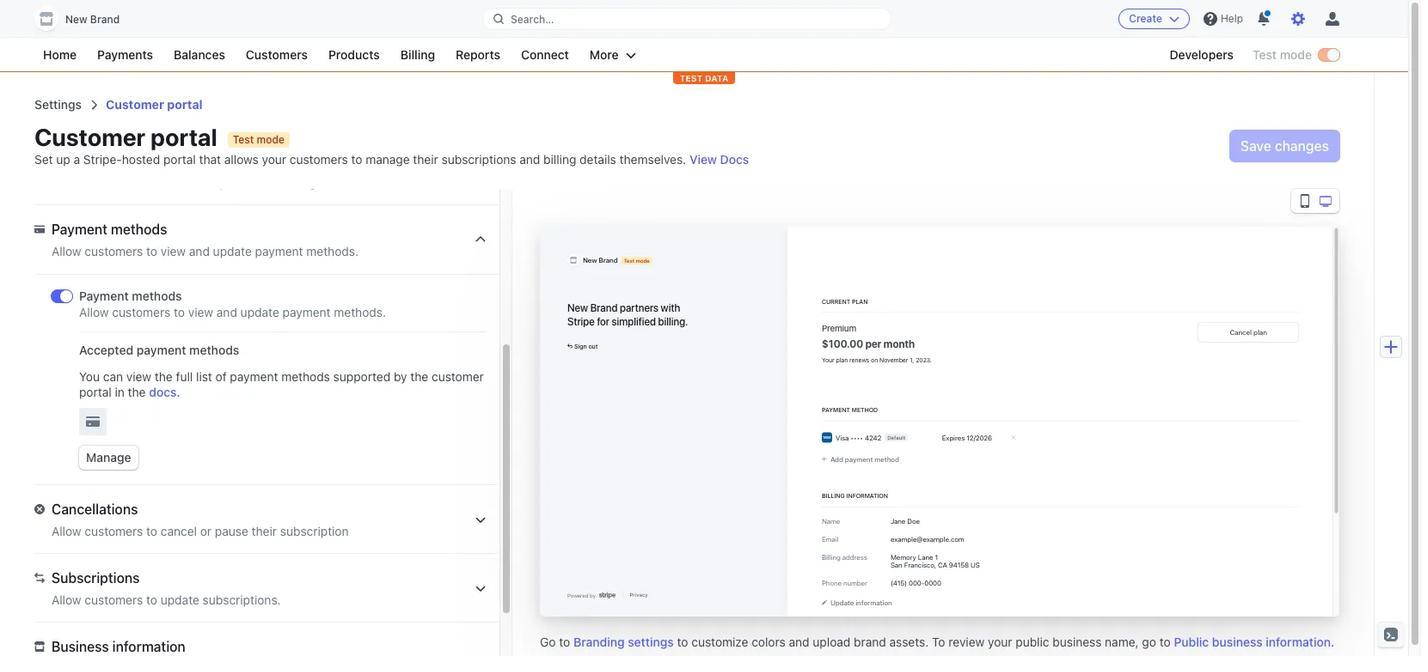 Task type: locate. For each thing, give the bounding box(es) containing it.
1 horizontal spatial plan
[[852, 298, 868, 305]]

update left subscriptions. at left
[[161, 593, 199, 608]]

1 vertical spatial methods.
[[334, 305, 386, 320]]

payment methods allow customers to view and update payment methods. down allow customers to view and update their billing information. on the top of page
[[52, 222, 359, 259]]

1 vertical spatial billing
[[822, 493, 845, 500]]

a
[[74, 152, 80, 167]]

2 horizontal spatial plan
[[1254, 329, 1268, 337]]

their inside test mode set up a stripe-hosted portal that allows your customers to manage their subscriptions and billing details themselves. view docs
[[413, 152, 438, 167]]

billing for billing
[[401, 47, 435, 62]]

phone number (415) 000-0000
[[822, 580, 942, 588]]

cancel
[[1230, 329, 1252, 337]]

0 vertical spatial mode
[[1280, 47, 1312, 62]]

to
[[932, 635, 946, 650]]

methods. up supported
[[334, 305, 386, 320]]

payment
[[52, 222, 107, 237], [79, 289, 129, 304], [822, 407, 850, 414]]

update up you can view the full list of payment methods supported by the customer portal in the
[[241, 305, 279, 320]]

reports link
[[447, 45, 509, 65]]

payment inside you can view the full list of payment methods supported by the customer portal in the
[[230, 370, 278, 384]]

pause
[[215, 525, 248, 539]]

billing inside "billing address memory lane 1 san francisco, ca 94158 us"
[[822, 554, 841, 562]]

new for new brand test mode
[[583, 257, 597, 264]]

billing inside button
[[284, 175, 316, 190]]

name,
[[1105, 635, 1139, 650]]

1 horizontal spatial by
[[590, 593, 596, 599]]

save changes
[[1241, 138, 1329, 154]]

1 horizontal spatial test
[[624, 257, 635, 264]]

allow
[[52, 175, 81, 190], [52, 244, 81, 259], [79, 305, 109, 320], [52, 525, 81, 539], [52, 593, 81, 608]]

1 vertical spatial plan
[[1254, 329, 1268, 337]]

0 vertical spatial test
[[1253, 47, 1277, 62]]

payment right of
[[230, 370, 278, 384]]

methods.
[[306, 244, 359, 259], [334, 305, 386, 320]]

by right supported
[[394, 370, 407, 384]]

billing left details
[[544, 152, 576, 167]]

payment down ••••
[[845, 456, 873, 464]]

premium $100.00 per month your plan renews on november 1, 2023 .
[[822, 323, 932, 364]]

to inside subscriptions allow customers to update subscriptions.
[[146, 593, 157, 608]]

2 horizontal spatial mode
[[1280, 47, 1312, 62]]

payment down a at left
[[52, 222, 107, 237]]

1 horizontal spatial your
[[988, 635, 1013, 650]]

their down the 'allows'
[[255, 175, 280, 190]]

1 vertical spatial .
[[1331, 635, 1335, 650]]

doe
[[908, 518, 920, 526]]

their right manage
[[413, 152, 438, 167]]

2 horizontal spatial test
[[1253, 47, 1277, 62]]

information for business information
[[112, 640, 186, 655]]

and inside button
[[189, 175, 210, 190]]

to inside cancellations allow customers to cancel or pause their subscription
[[146, 525, 157, 539]]

1 vertical spatial method
[[875, 456, 899, 464]]

subscriptions allow customers to update subscriptions.
[[52, 571, 281, 608]]

by left stripe icon
[[590, 593, 596, 599]]

test mode set up a stripe-hosted portal that allows your customers to manage their subscriptions and billing details themselves. view docs
[[34, 133, 749, 167]]

the left customer
[[411, 370, 428, 384]]

public
[[1016, 635, 1050, 650]]

your inside test mode set up a stripe-hosted portal that allows your customers to manage their subscriptions and billing details themselves. view docs
[[262, 152, 286, 167]]

0 horizontal spatial business
[[1053, 635, 1102, 650]]

to inside test mode set up a stripe-hosted portal that allows your customers to manage their subscriptions and billing details themselves. view docs
[[351, 152, 362, 167]]

that
[[199, 152, 221, 167]]

billing left information.
[[284, 175, 316, 190]]

mode for test mode set up a stripe-hosted portal that allows your customers to manage their subscriptions and billing details themselves. view docs
[[257, 133, 285, 146]]

payment up visa
[[822, 407, 850, 414]]

visa •••• 4242 default
[[836, 434, 906, 442]]

methods. down information.
[[306, 244, 359, 259]]

view inside you can view the full list of payment methods supported by the customer portal in the
[[126, 370, 151, 384]]

method up visa •••• 4242 default in the right of the page
[[852, 407, 878, 414]]

customers
[[290, 152, 348, 167], [85, 175, 143, 190], [85, 244, 143, 259], [112, 305, 170, 320], [85, 525, 143, 539], [85, 593, 143, 608]]

1 vertical spatial payment methods allow customers to view and update payment methods.
[[79, 289, 386, 320]]

12/2026
[[967, 434, 992, 442]]

1 horizontal spatial the
[[155, 370, 173, 384]]

1 vertical spatial portal
[[163, 152, 196, 167]]

0 vertical spatial payment methods allow customers to view and update payment methods.
[[52, 222, 359, 259]]

brand inside new brand partners with stripe for simplified billing.
[[591, 302, 618, 314]]

billing inside test mode set up a stripe-hosted portal that allows your customers to manage their subscriptions and billing details themselves. view docs
[[544, 152, 576, 167]]

developers
[[1170, 47, 1234, 62]]

1 vertical spatial their
[[255, 175, 280, 190]]

mode inside test mode set up a stripe-hosted portal that allows your customers to manage their subscriptions and billing details themselves. view docs
[[257, 133, 285, 146]]

their right pause
[[252, 525, 277, 539]]

2 vertical spatial new
[[568, 302, 588, 314]]

1 horizontal spatial mode
[[636, 257, 650, 264]]

new brand test mode
[[583, 257, 650, 264]]

the up docs.
[[155, 370, 173, 384]]

manage
[[86, 451, 131, 465]]

cancel plan link
[[1199, 323, 1299, 342]]

email example@example.com
[[822, 536, 965, 544]]

test
[[1253, 47, 1277, 62], [233, 133, 254, 146], [624, 257, 635, 264]]

and down the that
[[189, 175, 210, 190]]

up
[[56, 152, 70, 167]]

you
[[79, 370, 100, 384]]

supported
[[333, 370, 391, 384]]

1 vertical spatial by
[[590, 593, 596, 599]]

portal right customer
[[167, 97, 203, 112]]

0 horizontal spatial by
[[394, 370, 407, 384]]

billing down email
[[822, 554, 841, 562]]

cancel
[[161, 525, 197, 539]]

methods up of
[[189, 343, 239, 358]]

1 vertical spatial new
[[583, 257, 597, 264]]

customers inside cancellations allow customers to cancel or pause their subscription
[[85, 525, 143, 539]]

0 horizontal spatial the
[[128, 385, 146, 400]]

stripe image
[[599, 593, 616, 600]]

home
[[43, 47, 77, 62]]

their inside button
[[255, 175, 280, 190]]

billing
[[544, 152, 576, 167], [284, 175, 316, 190]]

view docs link
[[690, 151, 749, 169]]

payment methods allow customers to view and update payment methods. up of
[[79, 289, 386, 320]]

themselves.
[[620, 152, 686, 167]]

portal
[[167, 97, 203, 112], [163, 152, 196, 167], [79, 385, 112, 400]]

4242
[[865, 434, 882, 442]]

test right developers
[[1253, 47, 1277, 62]]

0 horizontal spatial billing
[[284, 175, 316, 190]]

can
[[103, 370, 123, 384]]

brand up payments
[[90, 13, 120, 26]]

portal left the that
[[163, 152, 196, 167]]

cancel plan
[[1230, 329, 1268, 337]]

portal down you
[[79, 385, 112, 400]]

business information
[[52, 640, 186, 655]]

000-
[[909, 580, 925, 588]]

docs
[[720, 152, 749, 167]]

accepted
[[79, 343, 133, 358]]

add payment method
[[831, 456, 899, 464]]

in
[[115, 385, 125, 400]]

ca
[[938, 562, 948, 570]]

balances link
[[165, 45, 234, 65]]

new for new brand partners with stripe for simplified billing.
[[568, 302, 588, 314]]

0 vertical spatial payment
[[52, 222, 107, 237]]

0 horizontal spatial test
[[233, 133, 254, 146]]

2 vertical spatial mode
[[636, 257, 650, 264]]

2 vertical spatial portal
[[79, 385, 112, 400]]

0 vertical spatial .
[[930, 356, 932, 364]]

0 vertical spatial your
[[262, 152, 286, 167]]

0 vertical spatial method
[[852, 407, 878, 414]]

plan
[[852, 298, 868, 305], [1254, 329, 1268, 337], [836, 356, 848, 364]]

by
[[394, 370, 407, 384], [590, 593, 596, 599]]

1 vertical spatial billing
[[284, 175, 316, 190]]

the
[[155, 370, 173, 384], [411, 370, 428, 384], [128, 385, 146, 400]]

add
[[831, 456, 844, 464]]

billing link
[[392, 45, 444, 65]]

1 horizontal spatial business
[[1212, 635, 1263, 650]]

0 vertical spatial new
[[65, 13, 87, 26]]

test up partners
[[624, 257, 635, 264]]

settings
[[34, 97, 82, 112]]

new inside button
[[65, 13, 87, 26]]

0 vertical spatial billing
[[544, 152, 576, 167]]

0 horizontal spatial .
[[930, 356, 932, 364]]

stripe
[[568, 316, 595, 328]]

2 vertical spatial brand
[[591, 302, 618, 314]]

1 vertical spatial mode
[[257, 133, 285, 146]]

0 vertical spatial brand
[[90, 13, 120, 26]]

1 horizontal spatial billing
[[544, 152, 576, 167]]

1 vertical spatial test
[[233, 133, 254, 146]]

0 vertical spatial portal
[[167, 97, 203, 112]]

view inside button
[[161, 175, 186, 190]]

method down default
[[875, 456, 899, 464]]

brand for new brand test mode
[[599, 257, 618, 264]]

payment up accepted at the left of the page
[[79, 289, 129, 304]]

0 horizontal spatial plan
[[836, 356, 848, 364]]

your left public
[[988, 635, 1013, 650]]

and right subscriptions
[[520, 152, 540, 167]]

jane
[[891, 518, 906, 526]]

products
[[328, 47, 380, 62]]

hosted
[[122, 152, 160, 167]]

2 vertical spatial test
[[624, 257, 635, 264]]

billing up name
[[822, 493, 845, 500]]

and inside test mode set up a stripe-hosted portal that allows your customers to manage their subscriptions and billing details themselves. view docs
[[520, 152, 540, 167]]

billing for billing address memory lane 1 san francisco, ca 94158 us
[[822, 554, 841, 562]]

your right the 'allows'
[[262, 152, 286, 167]]

your
[[262, 152, 286, 167], [988, 635, 1013, 650]]

methods left supported
[[281, 370, 330, 384]]

test inside test mode set up a stripe-hosted portal that allows your customers to manage their subscriptions and billing details themselves. view docs
[[233, 133, 254, 146]]

cancellations allow customers to cancel or pause their subscription
[[52, 502, 349, 539]]

update inside button
[[213, 175, 252, 190]]

billing left reports
[[401, 47, 435, 62]]

help button
[[1197, 5, 1250, 33]]

docs. link
[[149, 384, 180, 402]]

settings
[[628, 635, 674, 650]]

create button
[[1119, 9, 1190, 29]]

the right 'in'
[[128, 385, 146, 400]]

data
[[705, 73, 729, 83]]

0 vertical spatial their
[[413, 152, 438, 167]]

2 vertical spatial plan
[[836, 356, 848, 364]]

products link
[[320, 45, 388, 65]]

plan right current
[[852, 298, 868, 305]]

0 vertical spatial by
[[394, 370, 407, 384]]

brand up new brand partners with stripe for simplified billing.
[[599, 257, 618, 264]]

new inside new brand partners with stripe for simplified billing.
[[568, 302, 588, 314]]

developers link
[[1161, 45, 1243, 65]]

1
[[935, 554, 938, 562]]

update down the 'allows'
[[213, 175, 252, 190]]

brand inside new brand button
[[90, 13, 120, 26]]

brand for new brand
[[90, 13, 120, 26]]

brand up the for at the left top
[[591, 302, 618, 314]]

0 vertical spatial methods.
[[306, 244, 359, 259]]

methods down the hosted
[[111, 222, 167, 237]]

simplified
[[612, 316, 656, 328]]

business information button
[[28, 630, 500, 657]]

1 vertical spatial your
[[988, 635, 1013, 650]]

0 horizontal spatial mode
[[257, 133, 285, 146]]

0 horizontal spatial your
[[262, 152, 286, 167]]

new brand
[[65, 13, 120, 26]]

and up of
[[217, 305, 237, 320]]

update
[[213, 175, 252, 190], [213, 244, 252, 259], [241, 305, 279, 320], [161, 593, 199, 608]]

2 vertical spatial their
[[252, 525, 277, 539]]

0 vertical spatial billing
[[401, 47, 435, 62]]

plan right your
[[836, 356, 848, 364]]

you can view the full list of payment methods supported by the customer portal in the
[[79, 370, 484, 400]]

2 vertical spatial billing
[[822, 554, 841, 562]]

1 vertical spatial brand
[[599, 257, 618, 264]]

plan right cancel
[[1254, 329, 1268, 337]]

mode
[[1280, 47, 1312, 62], [257, 133, 285, 146], [636, 257, 650, 264]]

customers link
[[237, 45, 316, 65]]

by inside you can view the full list of payment methods supported by the customer portal in the
[[394, 370, 407, 384]]

0 vertical spatial plan
[[852, 298, 868, 305]]

test up the 'allows'
[[233, 133, 254, 146]]

2023
[[916, 356, 930, 364]]

customer
[[432, 370, 484, 384]]

settings link
[[34, 97, 82, 112]]



Task type: vqa. For each thing, say whether or not it's contained in the screenshot.
Sell
no



Task type: describe. For each thing, give the bounding box(es) containing it.
test for test mode set up a stripe-hosted portal that allows your customers to manage their subscriptions and billing details themselves. view docs
[[233, 133, 254, 146]]

information.
[[320, 175, 386, 190]]

sign out button
[[568, 342, 598, 351]]

view
[[690, 152, 717, 167]]

brand for new brand partners with stripe for simplified billing.
[[591, 302, 618, 314]]

stripe-
[[83, 152, 122, 167]]

francisco,
[[904, 562, 937, 570]]

with
[[661, 302, 680, 314]]

payments
[[97, 47, 153, 62]]

of
[[216, 370, 227, 384]]

portal inside you can view the full list of payment methods supported by the customer portal in the
[[79, 385, 112, 400]]

partners
[[620, 302, 659, 314]]

customers inside test mode set up a stripe-hosted portal that allows your customers to manage their subscriptions and billing details themselves. view docs
[[290, 152, 348, 167]]

reports
[[456, 47, 500, 62]]

mode for test mode
[[1280, 47, 1312, 62]]

test mode
[[1253, 47, 1312, 62]]

details
[[580, 152, 616, 167]]

subscriptions
[[442, 152, 516, 167]]

billing for billing information
[[822, 493, 845, 500]]

allow inside cancellations allow customers to cancel or pause their subscription
[[52, 525, 81, 539]]

review
[[949, 635, 985, 650]]

1 vertical spatial payment
[[79, 289, 129, 304]]

test for test mode
[[1253, 47, 1277, 62]]

subscriptions.
[[203, 593, 281, 608]]

connect
[[521, 47, 569, 62]]

billing information
[[822, 493, 888, 500]]

methods up accepted payment methods at the left bottom of the page
[[132, 289, 182, 304]]

test data
[[680, 73, 729, 83]]

docs.
[[149, 385, 180, 400]]

phone
[[822, 580, 842, 588]]

(415)
[[891, 580, 907, 588]]

your
[[822, 356, 835, 364]]

current plan
[[822, 298, 868, 305]]

2 vertical spatial payment
[[822, 407, 850, 414]]

Search… text field
[[483, 8, 891, 30]]

payment down allow customers to view and update their billing information. button
[[255, 244, 303, 259]]

current
[[822, 298, 851, 305]]

payment method
[[822, 407, 878, 414]]

default
[[888, 435, 906, 441]]

allows
[[224, 152, 259, 167]]

1 horizontal spatial .
[[1331, 635, 1335, 650]]

memory
[[891, 554, 916, 562]]

portal inside test mode set up a stripe-hosted portal that allows your customers to manage their subscriptions and billing details themselves. view docs
[[163, 152, 196, 167]]

update
[[831, 599, 854, 607]]

set
[[34, 152, 53, 167]]

plan inside premium $100.00 per month your plan renews on november 1, 2023 .
[[836, 356, 848, 364]]

month
[[884, 338, 915, 350]]

Search… search field
[[483, 8, 891, 30]]

allow inside button
[[52, 175, 81, 190]]

save
[[1241, 138, 1272, 154]]

customers
[[246, 47, 308, 62]]

branding
[[574, 635, 625, 650]]

update down allow customers to view and update their billing information. on the top of page
[[213, 244, 252, 259]]

or
[[200, 525, 212, 539]]

their inside cancellations allow customers to cancel or pause their subscription
[[252, 525, 277, 539]]

email
[[822, 536, 839, 544]]

94158
[[949, 562, 969, 570]]

privacy
[[630, 592, 648, 599]]

and right 'colors'
[[789, 635, 810, 650]]

to inside button
[[146, 175, 157, 190]]

customers inside subscriptions allow customers to update subscriptions.
[[85, 593, 143, 608]]

public business information link
[[1174, 635, 1331, 652]]

method inside 'link'
[[875, 456, 899, 464]]

connect link
[[512, 45, 578, 65]]

powered
[[568, 593, 589, 599]]

sign out
[[574, 343, 598, 350]]

. inside premium $100.00 per month your plan renews on november 1, 2023 .
[[930, 356, 932, 364]]

powered by link
[[564, 590, 616, 600]]

accepted payment methods
[[79, 343, 239, 358]]

renews
[[850, 356, 870, 364]]

save changes button
[[1231, 131, 1340, 162]]

test inside new brand test mode
[[624, 257, 635, 264]]

mode inside new brand test mode
[[636, 257, 650, 264]]

add payment method link
[[822, 454, 899, 465]]

name
[[822, 518, 840, 526]]

payment up you can view the full list of payment methods supported by the customer portal in the
[[283, 305, 331, 320]]

list
[[196, 370, 212, 384]]

new for new brand
[[65, 13, 87, 26]]

update inside subscriptions allow customers to update subscriptions.
[[161, 593, 199, 608]]

search…
[[511, 12, 554, 25]]

sign
[[574, 343, 587, 350]]

brand
[[854, 635, 886, 650]]

2 business from the left
[[1212, 635, 1263, 650]]

payment up full
[[137, 343, 186, 358]]

2 horizontal spatial the
[[411, 370, 428, 384]]

address
[[843, 554, 867, 562]]

0000
[[925, 580, 942, 588]]

subscription
[[280, 525, 349, 539]]

new brand button
[[34, 7, 137, 31]]

update information button
[[822, 598, 892, 608]]

premium
[[822, 323, 857, 333]]

plan for current plan
[[852, 298, 868, 305]]

information for billing information
[[847, 493, 888, 500]]

customize
[[692, 635, 749, 650]]

information for update information
[[856, 599, 892, 607]]

number
[[844, 580, 868, 588]]

new brand partners with stripe for simplified billing.
[[568, 302, 688, 328]]

1,
[[910, 356, 914, 364]]

changes
[[1275, 138, 1329, 154]]

customer portal
[[106, 97, 203, 112]]

1 business from the left
[[1053, 635, 1102, 650]]

on
[[871, 356, 878, 364]]

payment inside 'link'
[[845, 456, 873, 464]]

customer
[[106, 97, 164, 112]]

help
[[1221, 12, 1243, 25]]

plan for cancel plan
[[1254, 329, 1268, 337]]

allow inside subscriptions allow customers to update subscriptions.
[[52, 593, 81, 608]]

business
[[52, 640, 109, 655]]

create
[[1129, 12, 1163, 25]]

customers inside button
[[85, 175, 143, 190]]

methods inside you can view the full list of payment methods supported by the customer portal in the
[[281, 370, 330, 384]]

name jane doe
[[822, 518, 920, 526]]

billing address memory lane 1 san francisco, ca 94158 us
[[822, 554, 980, 570]]

colors
[[752, 635, 786, 650]]

and down allow customers to view and update their billing information. on the top of page
[[189, 244, 210, 259]]



